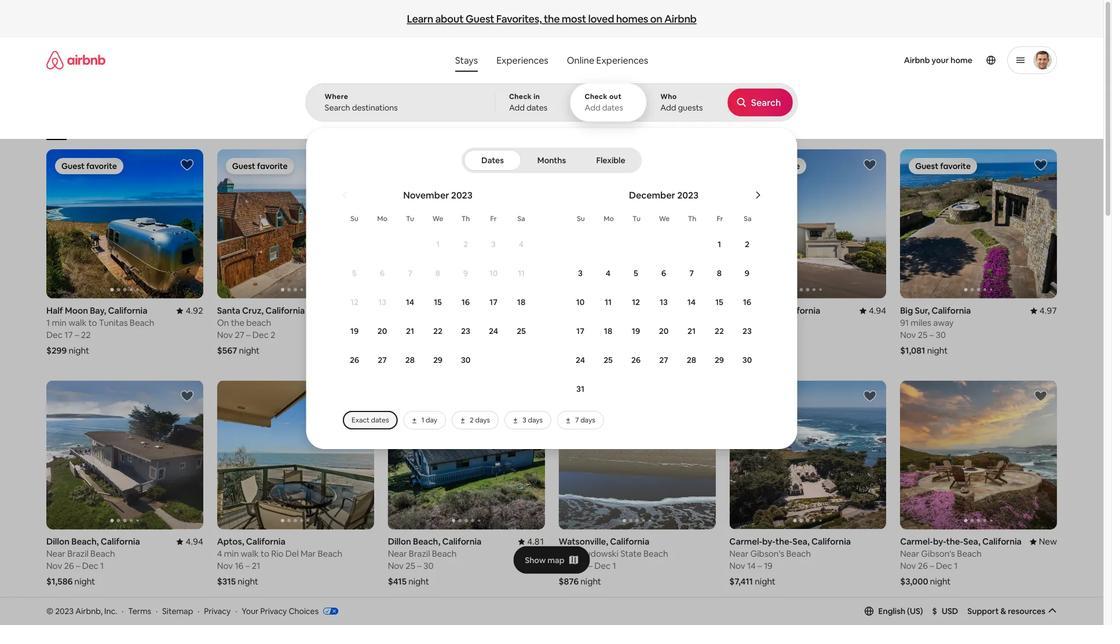 Task type: vqa. For each thing, say whether or not it's contained in the screenshot.
Channel inside the Gardena, California 38 miles to Channel Islands National Park
no



Task type: locate. For each thing, give the bounding box(es) containing it.
0 horizontal spatial 26 button
[[341, 346, 368, 374]]

3 near from the left
[[729, 549, 748, 560]]

guest
[[466, 12, 494, 26]]

26
[[406, 329, 416, 341], [350, 355, 359, 365], [631, 355, 641, 365], [64, 561, 74, 572], [576, 561, 586, 572], [918, 561, 928, 572]]

1 horizontal spatial 27
[[378, 355, 387, 365]]

1 8 button from the left
[[424, 259, 452, 287]]

add down experiences button
[[509, 103, 525, 113]]

5 inside bodega bay, california on wrights beach jan 5 – 10 $650 night
[[575, 329, 580, 341]]

privacy down the "$315"
[[204, 606, 231, 617]]

bay,
[[90, 305, 106, 316], [592, 305, 608, 316], [763, 305, 779, 316]]

dec down 90
[[729, 329, 746, 341]]

nov for dillon beach, california near brazil beach nov 26 – dec 1 $1,586 night
[[46, 561, 62, 572]]

1 horizontal spatial add to wishlist: carmel-by-the-sea, california image
[[1034, 389, 1048, 403]]

2 beach, from the left
[[413, 536, 440, 548]]

1 vertical spatial min
[[224, 549, 239, 560]]

1 horizontal spatial 17 button
[[566, 317, 594, 345]]

1 1 button from the left
[[424, 231, 452, 258]]

1 bay, from the left
[[90, 305, 106, 316]]

1 horizontal spatial 24 button
[[566, 346, 594, 374]]

0 horizontal spatial by-
[[762, 536, 775, 548]]

near up $415
[[388, 549, 407, 560]]

25 right $650
[[604, 355, 613, 365]]

4.94 out of 5 average rating image for bodega bay, california 90 miles away dec 10 – 15 night
[[859, 305, 886, 316]]

nov up $567
[[217, 329, 233, 341]]

brazil
[[67, 549, 88, 560], [409, 549, 430, 560]]

2 away from the left
[[933, 317, 954, 329]]

days left 7 days at the bottom right of the page
[[528, 416, 543, 425]]

on inside watsonville, california on zmudowski state beach nov 26 – dec 1 $876 night
[[559, 549, 571, 560]]

by- inside carmel-by-the-sea, california near gibson's beach nov 14 – 19 $7,411 night
[[762, 536, 775, 548]]

1 horizontal spatial 5
[[575, 329, 580, 341]]

check left in
[[509, 92, 532, 101]]

to
[[88, 317, 97, 329], [261, 549, 269, 560]]

1 horizontal spatial 2023
[[451, 189, 472, 201]]

1 vertical spatial 4.94 out of 5 average rating image
[[176, 536, 203, 548]]

bay, for bodega bay, california on wrights beach jan 5 – 10 $650 night
[[592, 305, 608, 316]]

1 horizontal spatial 29
[[715, 355, 724, 365]]

the for 26
[[402, 317, 415, 329]]

2 28 from the left
[[687, 355, 696, 365]]

group
[[46, 95, 858, 140], [46, 149, 203, 298], [217, 149, 374, 298], [388, 149, 545, 298], [559, 149, 715, 298], [729, 149, 886, 298], [900, 149, 1057, 298], [46, 381, 203, 530], [217, 381, 374, 530], [388, 381, 545, 530], [559, 381, 715, 530], [729, 381, 886, 530], [900, 381, 1057, 530], [46, 612, 203, 626], [217, 612, 374, 626], [388, 612, 545, 626], [388, 612, 545, 626], [559, 612, 715, 626], [559, 612, 715, 626], [729, 612, 886, 626], [900, 612, 1057, 626]]

28
[[405, 355, 415, 365], [687, 355, 696, 365]]

2 sea, from the left
[[963, 536, 980, 548]]

1 horizontal spatial walk
[[241, 549, 259, 560]]

bay, inside bodega bay, california 90 miles away dec 10 – 15 night
[[763, 305, 779, 316]]

1 vertical spatial walk
[[241, 549, 259, 560]]

$415
[[388, 576, 407, 588]]

2 we from the left
[[659, 214, 670, 223]]

check in add dates
[[509, 92, 547, 113]]

by- for dec
[[933, 536, 946, 548]]

1 horizontal spatial bay,
[[592, 305, 608, 316]]

min down half
[[52, 317, 67, 329]]

18
[[517, 297, 525, 308], [604, 326, 612, 337]]

the- for dec
[[946, 536, 963, 548]]

1 13 button from the left
[[368, 288, 396, 316]]

stays tab panel
[[306, 83, 1112, 449]]

on down "santa"
[[217, 317, 229, 329]]

11 button
[[507, 259, 535, 287], [594, 288, 622, 316]]

1 horizontal spatial th
[[688, 214, 696, 223]]

4.94 out of 5 average rating image
[[859, 305, 886, 316], [176, 536, 203, 548]]

4.94 left the "big"
[[869, 305, 886, 316]]

miles for 10
[[742, 317, 762, 329]]

12 button
[[341, 288, 368, 316], [622, 288, 650, 316]]

0 horizontal spatial 4.94
[[186, 536, 203, 548]]

22 down moon
[[81, 329, 91, 341]]

16 inside aptos, california 4 min walk to rio del mar beach nov 16 – 21 $315 night
[[235, 561, 243, 572]]

1 horizontal spatial 6
[[661, 268, 666, 279]]

1 check from the left
[[509, 92, 532, 101]]

1 vertical spatial 11 button
[[594, 288, 622, 316]]

2 beach from the left
[[417, 317, 442, 329]]

days for 3 days
[[528, 416, 543, 425]]

nov for moss landing, california on the beach nov 26 – dec 1 night
[[388, 329, 404, 341]]

exact
[[352, 416, 369, 425]]

17 button
[[480, 288, 507, 316], [566, 317, 594, 345]]

we down december 2023
[[659, 214, 670, 223]]

2 2 button from the left
[[733, 231, 761, 258]]

1 7 button from the left
[[396, 259, 424, 287]]

california inside big sur, california 91 miles away nov 25 – 30 $1,081 night
[[932, 305, 971, 316]]

choices
[[289, 606, 319, 617]]

1 12 from the left
[[350, 297, 359, 308]]

0 vertical spatial min
[[52, 317, 67, 329]]

0 horizontal spatial miles
[[742, 317, 762, 329]]

2 horizontal spatial add
[[660, 103, 676, 113]]

1 horizontal spatial 7 button
[[678, 259, 705, 287]]

add to wishlist: carmel-by-the-sea, california image
[[863, 389, 877, 403], [1034, 389, 1048, 403]]

4.81
[[527, 536, 545, 548]]

gibson's inside carmel-by-the-sea, california near gibson's beach nov 26 – dec 1 $3,000 night
[[921, 549, 955, 560]]

1 near from the left
[[46, 549, 65, 560]]

12
[[350, 297, 359, 308], [632, 297, 640, 308]]

27
[[235, 329, 244, 341], [378, 355, 387, 365], [659, 355, 668, 365]]

1 horizontal spatial add
[[585, 103, 600, 113]]

4.94 out of 5 average rating image for dillon beach, california near brazil beach nov 26 – dec 1 $1,586 night
[[176, 536, 203, 548]]

7 for 1st 7 button
[[408, 268, 412, 279]]

1 brazil from the left
[[67, 549, 88, 560]]

dates down in
[[527, 103, 547, 113]]

bodega inside bodega bay, california on wrights beach jan 5 – 10 $650 night
[[559, 305, 590, 316]]

1 horizontal spatial 13 button
[[650, 288, 678, 316]]

2 horizontal spatial 15
[[764, 329, 773, 341]]

walk down moon
[[68, 317, 86, 329]]

1 19 button from the left
[[341, 317, 368, 345]]

california
[[108, 305, 147, 316], [610, 305, 650, 316], [265, 305, 305, 316], [447, 305, 487, 316], [781, 305, 820, 316], [932, 305, 971, 316], [101, 536, 140, 548], [610, 536, 649, 548], [246, 536, 285, 548], [442, 536, 482, 548], [811, 536, 851, 548], [982, 536, 1022, 548]]

2
[[463, 239, 468, 250], [745, 239, 749, 250], [271, 329, 275, 341], [470, 416, 474, 425]]

2 bodega from the left
[[729, 305, 761, 316]]

miles inside big sur, california 91 miles away nov 25 – 30 $1,081 night
[[911, 317, 931, 329]]

25 left jan
[[517, 326, 526, 337]]

16 button up 90
[[733, 288, 761, 316]]

0 horizontal spatial su
[[350, 214, 358, 223]]

25 button up the 31 button
[[594, 346, 622, 374]]

nov up $7,411
[[729, 561, 745, 572]]

2 brazil from the left
[[409, 549, 430, 560]]

2 the- from the left
[[946, 536, 963, 548]]

to left rio
[[261, 549, 269, 560]]

by- inside carmel-by-the-sea, california near gibson's beach nov 26 – dec 1 $3,000 night
[[933, 536, 946, 548]]

add to wishlist: bodega bay, california image
[[863, 158, 877, 172]]

15 button right moss
[[424, 288, 452, 316]]

1 8 from the left
[[435, 268, 440, 279]]

tab list
[[464, 148, 639, 173]]

dec inside 'santa cruz, california on the beach nov 27 – dec 2 $567 night'
[[252, 329, 269, 341]]

beach inside carmel-by-the-sea, california near gibson's beach nov 14 – 19 $7,411 night
[[786, 549, 811, 560]]

0 horizontal spatial sa
[[517, 214, 525, 223]]

flexible
[[596, 155, 625, 166]]

1 horizontal spatial 30 button
[[733, 346, 761, 374]]

on for moss
[[388, 317, 400, 329]]

the for 27
[[231, 317, 244, 329]]

0 horizontal spatial 5 button
[[341, 259, 368, 287]]

2 1 button from the left
[[705, 231, 733, 258]]

mo
[[377, 214, 387, 223], [604, 214, 614, 223]]

nov inside dillon beach, california near brazil beach nov 26 – dec 1 $1,586 night
[[46, 561, 62, 572]]

1 horizontal spatial 20
[[659, 326, 669, 337]]

walk down aptos,
[[241, 549, 259, 560]]

the
[[544, 12, 560, 26], [231, 317, 244, 329], [402, 317, 415, 329]]

dec down landing,
[[424, 329, 440, 341]]

english (us)
[[878, 606, 923, 617]]

2 gibson's from the left
[[921, 549, 955, 560]]

19 for second 19 button
[[632, 326, 640, 337]]

29 for first 29 "button" from the left
[[433, 355, 443, 365]]

check for check in add dates
[[509, 92, 532, 101]]

miles right 90
[[742, 317, 762, 329]]

1 horizontal spatial sa
[[744, 214, 752, 223]]

2 19 button from the left
[[622, 317, 650, 345]]

None search field
[[306, 37, 1112, 449]]

4.94 for dillon beach, california near brazil beach nov 26 – dec 1 $1,586 night
[[186, 536, 203, 548]]

beach, inside dillon beach, california near brazil beach nov 25 – 30 $415 night
[[413, 536, 440, 548]]

1 horizontal spatial 14
[[687, 297, 696, 308]]

the- inside carmel-by-the-sea, california near gibson's beach nov 26 – dec 1 $3,000 night
[[946, 536, 963, 548]]

1 horizontal spatial 4.94 out of 5 average rating image
[[859, 305, 886, 316]]

– inside dillon beach, california near brazil beach nov 26 – dec 1 $1,586 night
[[76, 561, 80, 572]]

2 near from the left
[[388, 549, 407, 560]]

fr
[[490, 214, 497, 223], [717, 214, 723, 223]]

2 button for november 2023
[[452, 231, 480, 258]]

bodega up wrights
[[559, 305, 590, 316]]

2 horizontal spatial the
[[544, 12, 560, 26]]

1 21 button from the left
[[396, 317, 424, 345]]

1 9 from the left
[[463, 268, 468, 279]]

1 12 button from the left
[[341, 288, 368, 316]]

2 add from the left
[[585, 103, 600, 113]]

1 sea, from the left
[[793, 536, 810, 548]]

0 horizontal spatial th
[[461, 214, 470, 223]]

8 button
[[424, 259, 452, 287], [705, 259, 733, 287]]

21 for 1st 21 button from right
[[688, 326, 696, 337]]

3 · from the left
[[198, 606, 200, 617]]

2023
[[451, 189, 472, 201], [677, 189, 699, 201], [55, 606, 74, 617]]

by-
[[762, 536, 775, 548], [933, 536, 946, 548]]

15 button up 90
[[705, 288, 733, 316]]

th
[[461, 214, 470, 223], [688, 214, 696, 223]]

9 button
[[452, 259, 480, 287], [733, 259, 761, 287]]

2 29 from the left
[[715, 355, 724, 365]]

4 for the top 4 button
[[519, 239, 524, 250]]

2 horizontal spatial days
[[580, 416, 595, 425]]

beach, for 30
[[413, 536, 440, 548]]

2 horizontal spatial 7
[[689, 268, 694, 279]]

3 days from the left
[[580, 416, 595, 425]]

on up jan
[[559, 317, 571, 329]]

carmel- inside carmel-by-the-sea, california near gibson's beach nov 14 – 19 $7,411 night
[[729, 536, 762, 548]]

on down watsonville,
[[559, 549, 571, 560]]

dates
[[481, 155, 504, 166]]

24 button
[[480, 317, 507, 345], [566, 346, 594, 374]]

resources
[[1008, 606, 1045, 617]]

your privacy choices
[[242, 606, 319, 617]]

dec up $ usd
[[936, 561, 952, 572]]

beach
[[130, 317, 154, 329], [606, 317, 630, 329], [90, 549, 115, 560], [644, 549, 668, 560], [318, 549, 342, 560], [432, 549, 457, 560], [786, 549, 811, 560], [957, 549, 982, 560]]

1 horizontal spatial 27 button
[[650, 346, 678, 374]]

0 horizontal spatial we
[[432, 214, 443, 223]]

1 · from the left
[[122, 606, 124, 617]]

1 miles from the left
[[742, 317, 762, 329]]

sur,
[[915, 305, 930, 316]]

2 9 from the left
[[745, 268, 750, 279]]

nov down moss
[[388, 329, 404, 341]]

airbnb,
[[75, 606, 102, 617]]

1 gibson's from the left
[[750, 549, 784, 560]]

29 button down landing,
[[424, 346, 452, 374]]

nov
[[217, 329, 233, 341], [388, 329, 404, 341], [900, 329, 916, 341], [46, 561, 62, 572], [559, 561, 574, 572], [217, 561, 233, 572], [388, 561, 404, 572], [729, 561, 745, 572], [900, 561, 916, 572]]

experiences up in
[[496, 54, 548, 66]]

29 button down 90
[[705, 346, 733, 374]]

1 vertical spatial 10 button
[[566, 288, 594, 316]]

2023 right november
[[451, 189, 472, 201]]

2023 for ©
[[55, 606, 74, 617]]

add inside check in add dates
[[509, 103, 525, 113]]

dec inside bodega bay, california 90 miles away dec 10 – 15 night
[[729, 329, 746, 341]]

miles
[[742, 317, 762, 329], [911, 317, 931, 329]]

8 for 1st 8 button
[[435, 268, 440, 279]]

1 horizontal spatial 25 button
[[594, 346, 622, 374]]

0 horizontal spatial 3 button
[[480, 231, 507, 258]]

4.94 out of 5 average rating image left the "big"
[[859, 305, 886, 316]]

add to wishlist: carmel-by-the-sea, california image for nov 26 – dec 1
[[1034, 389, 1048, 403]]

22 down landing,
[[433, 326, 442, 337]]

1 vertical spatial 18 button
[[594, 317, 622, 345]]

days down the 31 button
[[580, 416, 595, 425]]

away inside big sur, california 91 miles away nov 25 – 30 $1,081 night
[[933, 317, 954, 329]]

29
[[433, 355, 443, 365], [715, 355, 724, 365]]

24 up the 31 button
[[576, 355, 585, 365]]

away right 90
[[764, 317, 785, 329]]

walk
[[68, 317, 86, 329], [241, 549, 259, 560]]

4.94 out of 5 average rating image left aptos,
[[176, 536, 203, 548]]

carmel- up $7,411
[[729, 536, 762, 548]]

add to wishlist: dillon beach, california image
[[180, 389, 194, 403]]

0 horizontal spatial 4 button
[[507, 231, 535, 258]]

2023 right © on the left of page
[[55, 606, 74, 617]]

1 horizontal spatial 23
[[743, 326, 752, 337]]

near inside carmel-by-the-sea, california near gibson's beach nov 14 – 19 $7,411 night
[[729, 549, 748, 560]]

0 vertical spatial 18 button
[[507, 288, 535, 316]]

1 carmel- from the left
[[729, 536, 762, 548]]

16 button
[[452, 288, 480, 316], [733, 288, 761, 316]]

1 horizontal spatial 26 button
[[622, 346, 650, 374]]

dillon up $1,586
[[46, 536, 70, 548]]

dates button
[[464, 150, 521, 171]]

1 15 button from the left
[[424, 288, 452, 316]]

1 horizontal spatial 17
[[489, 297, 497, 308]]

2 horizontal spatial bay,
[[763, 305, 779, 316]]

gibson's inside carmel-by-the-sea, california near gibson's beach nov 14 – 19 $7,411 night
[[750, 549, 784, 560]]

5
[[352, 268, 357, 279], [634, 268, 638, 279], [575, 329, 580, 341]]

8
[[435, 268, 440, 279], [717, 268, 722, 279]]

th down december 2023
[[688, 214, 696, 223]]

we down november 2023
[[432, 214, 443, 223]]

near
[[46, 549, 65, 560], [388, 549, 407, 560], [729, 549, 748, 560], [900, 549, 919, 560]]

22 button
[[424, 317, 452, 345], [705, 317, 733, 345]]

– inside carmel-by-the-sea, california near gibson's beach nov 26 – dec 1 $3,000 night
[[930, 561, 934, 572]]

add down who
[[660, 103, 676, 113]]

2 horizontal spatial 14
[[747, 561, 756, 572]]

· left your
[[235, 606, 237, 617]]

dec down "cruz,"
[[252, 329, 269, 341]]

2 horizontal spatial dates
[[602, 103, 623, 113]]

nov up $1,586
[[46, 561, 62, 572]]

1 horizontal spatial privacy
[[260, 606, 287, 617]]

night inside moss landing, california on the beach nov 26 – dec 1 night
[[410, 345, 431, 356]]

4 · from the left
[[235, 606, 237, 617]]

0 horizontal spatial 9 button
[[452, 259, 480, 287]]

9 for 2nd "9" button from right
[[463, 268, 468, 279]]

0 horizontal spatial 21
[[252, 561, 260, 572]]

nov down the 91
[[900, 329, 916, 341]]

show
[[525, 555, 546, 566]]

2 bay, from the left
[[592, 305, 608, 316]]

2 horizontal spatial 27
[[659, 355, 668, 365]]

0 horizontal spatial add
[[509, 103, 525, 113]]

25
[[517, 326, 526, 337], [918, 329, 928, 341], [604, 355, 613, 365], [406, 561, 415, 572]]

– inside aptos, california 4 min walk to rio del mar beach nov 16 – 21 $315 night
[[245, 561, 250, 572]]

away inside bodega bay, california 90 miles away dec 10 – 15 night
[[764, 317, 785, 329]]

0 horizontal spatial the
[[231, 317, 244, 329]]

5 for second 5 button
[[634, 268, 638, 279]]

7 button
[[396, 259, 424, 287], [678, 259, 705, 287]]

on for santa
[[217, 317, 229, 329]]

1 horizontal spatial 15 button
[[705, 288, 733, 316]]

1 23 button from the left
[[452, 317, 480, 345]]

dillon
[[46, 536, 70, 548], [388, 536, 411, 548]]

privacy right your
[[260, 606, 287, 617]]

1 horizontal spatial the
[[402, 317, 415, 329]]

1 inside moss landing, california on the beach nov 26 – dec 1 night
[[442, 329, 445, 341]]

sea, inside carmel-by-the-sea, california near gibson's beach nov 26 – dec 1 $3,000 night
[[963, 536, 980, 548]]

california inside bodega bay, california on wrights beach jan 5 – 10 $650 night
[[610, 305, 650, 316]]

cabins
[[314, 123, 337, 132]]

2 horizontal spatial 4
[[606, 268, 611, 279]]

2 8 button from the left
[[705, 259, 733, 287]]

brazil inside dillon beach, california near brazil beach nov 25 – 30 $415 night
[[409, 549, 430, 560]]

2 20 button from the left
[[650, 317, 678, 345]]

1 horizontal spatial 12 button
[[622, 288, 650, 316]]

add
[[509, 103, 525, 113], [585, 103, 600, 113], [660, 103, 676, 113]]

4 for the right 4 button
[[606, 268, 611, 279]]

0 horizontal spatial 19 button
[[341, 317, 368, 345]]

2 dillon from the left
[[388, 536, 411, 548]]

12 for second 12 button from left
[[632, 297, 640, 308]]

the left most
[[544, 12, 560, 26]]

days left 3 days
[[475, 416, 490, 425]]

tu down november
[[406, 214, 414, 223]]

2 30 button from the left
[[733, 346, 761, 374]]

2 horizontal spatial 21
[[688, 326, 696, 337]]

nov for dillon beach, california near brazil beach nov 25 – 30 $415 night
[[388, 561, 404, 572]]

0 horizontal spatial 13
[[378, 297, 386, 308]]

nov up $876
[[559, 561, 574, 572]]

california inside moss landing, california on the beach nov 26 – dec 1 night
[[447, 305, 487, 316]]

4 near from the left
[[900, 549, 919, 560]]

3 add from the left
[[660, 103, 676, 113]]

1 vertical spatial 3
[[578, 268, 583, 279]]

1 2 button from the left
[[452, 231, 480, 258]]

bodega inside bodega bay, california 90 miles away dec 10 – 15 night
[[729, 305, 761, 316]]

brazil for 26
[[67, 549, 88, 560]]

· right terms link
[[156, 606, 158, 617]]

brazil for 25
[[409, 549, 430, 560]]

$567
[[217, 345, 237, 356]]

25 up $415
[[406, 561, 415, 572]]

0 horizontal spatial sea,
[[793, 536, 810, 548]]

1 beach, from the left
[[71, 536, 99, 548]]

the inside moss landing, california on the beach nov 26 – dec 1 night
[[402, 317, 415, 329]]

1 horizontal spatial 9 button
[[733, 259, 761, 287]]

carmel- for carmel-by-the-sea, california near gibson's beach nov 26 – dec 1 $3,000 night
[[900, 536, 933, 548]]

homes right the tiny
[[768, 123, 790, 132]]

0 horizontal spatial 8
[[435, 268, 440, 279]]

1 13 from the left
[[378, 297, 386, 308]]

miles down sur,
[[911, 317, 931, 329]]

add to wishlist: carmel-by-the-sea, california image for nov 14 – 19
[[863, 389, 877, 403]]

3 bay, from the left
[[763, 305, 779, 316]]

california inside aptos, california 4 min walk to rio del mar beach nov 16 – 21 $315 night
[[246, 536, 285, 548]]

dec up airbnb,
[[82, 561, 98, 572]]

19 for 2nd 19 button from the right
[[350, 326, 359, 337]]

2 button for december 2023
[[733, 231, 761, 258]]

miles for 25
[[911, 317, 931, 329]]

beach down landing,
[[417, 317, 442, 329]]

1 bodega from the left
[[559, 305, 590, 316]]

night inside bodega bay, california 90 miles away dec 10 – 15 night
[[751, 345, 772, 356]]

25 up the $1,081
[[918, 329, 928, 341]]

1 horizontal spatial 23 button
[[733, 317, 761, 345]]

carmel- inside carmel-by-the-sea, california near gibson's beach nov 26 – dec 1 $3,000 night
[[900, 536, 933, 548]]

1 tu from the left
[[406, 214, 414, 223]]

2 9 button from the left
[[733, 259, 761, 287]]

check inside check out add dates
[[585, 92, 608, 101]]

on inside moss landing, california on the beach nov 26 – dec 1 night
[[388, 317, 400, 329]]

22 left 90
[[715, 326, 724, 337]]

1 dillon from the left
[[46, 536, 70, 548]]

near up $1,586
[[46, 549, 65, 560]]

add up national
[[585, 103, 600, 113]]

15 button
[[424, 288, 452, 316], [705, 288, 733, 316]]

2 mo from the left
[[604, 214, 614, 223]]

near up $7,411
[[729, 549, 748, 560]]

near up $3,000
[[900, 549, 919, 560]]

gibson's up $7,411
[[750, 549, 784, 560]]

5 for first 5 button from the left
[[352, 268, 357, 279]]

8 button up 90
[[705, 259, 733, 287]]

1 the- from the left
[[775, 536, 793, 548]]

group containing amazing views
[[46, 95, 858, 140]]

10 inside bodega bay, california on wrights beach jan 5 – 10 $650 night
[[588, 329, 597, 341]]

2 21 button from the left
[[678, 317, 705, 345]]

0 vertical spatial 3 button
[[480, 231, 507, 258]]

0 horizontal spatial 14 button
[[396, 288, 424, 316]]

1 experiences from the left
[[496, 54, 548, 66]]

check
[[509, 92, 532, 101], [585, 92, 608, 101]]

2023 for december
[[677, 189, 699, 201]]

2 12 from the left
[[632, 297, 640, 308]]

dillon inside dillon beach, california near brazil beach nov 25 – 30 $415 night
[[388, 536, 411, 548]]

25 button left jan
[[507, 317, 535, 345]]

views
[[391, 123, 409, 132]]

0 vertical spatial to
[[88, 317, 97, 329]]

7 for second 7 button
[[689, 268, 694, 279]]

add for check in add dates
[[509, 103, 525, 113]]

1 29 from the left
[[433, 355, 443, 365]]

airbnb left your
[[904, 55, 930, 65]]

0 horizontal spatial 16
[[235, 561, 243, 572]]

days for 7 days
[[580, 416, 595, 425]]

night inside dillon beach, california near brazil beach nov 25 – 30 $415 night
[[408, 576, 429, 588]]

nov inside aptos, california 4 min walk to rio del mar beach nov 16 – 21 $315 night
[[217, 561, 233, 572]]

night inside big sur, california 91 miles away nov 25 – 30 $1,081 night
[[927, 345, 948, 356]]

1 horizontal spatial bodega
[[729, 305, 761, 316]]

21 button down moss
[[396, 317, 424, 345]]

beach, inside dillon beach, california near brazil beach nov 26 – dec 1 $1,586 night
[[71, 536, 99, 548]]

experiences up out
[[596, 54, 648, 66]]

tab list containing dates
[[464, 148, 639, 173]]

to left the tunitas
[[88, 317, 97, 329]]

nov inside moss landing, california on the beach nov 26 – dec 1 night
[[388, 329, 404, 341]]

beach for cruz,
[[246, 317, 271, 329]]

brazil inside dillon beach, california near brazil beach nov 26 – dec 1 $1,586 night
[[67, 549, 88, 560]]

2 horizontal spatial 2023
[[677, 189, 699, 201]]

1 days from the left
[[475, 416, 490, 425]]

16 button right landing,
[[452, 288, 480, 316]]

carmel- up $3,000
[[900, 536, 933, 548]]

on down moss
[[388, 317, 400, 329]]

0 horizontal spatial brazil
[[67, 549, 88, 560]]

0 horizontal spatial bay,
[[90, 305, 106, 316]]

bay, inside bodega bay, california on wrights beach jan 5 – 10 $650 night
[[592, 305, 608, 316]]

1 button
[[424, 231, 452, 258], [705, 231, 733, 258]]

nov inside watsonville, california on zmudowski state beach nov 26 – dec 1 $876 night
[[559, 561, 574, 572]]

1 27 button from the left
[[368, 346, 396, 374]]

add to wishlist: big sur, california image
[[1034, 158, 1048, 172]]

1 su from the left
[[350, 214, 358, 223]]

airbnb right 'on'
[[664, 12, 697, 26]]

12 for second 12 button from the right
[[350, 297, 359, 308]]

1 add from the left
[[509, 103, 525, 113]]

0 vertical spatial walk
[[68, 317, 86, 329]]

0 horizontal spatial fr
[[490, 214, 497, 223]]

1 horizontal spatial 2 button
[[733, 231, 761, 258]]

30 button
[[452, 346, 480, 374], [733, 346, 761, 374]]

2 · from the left
[[156, 606, 158, 617]]

beach
[[246, 317, 271, 329], [417, 317, 442, 329]]

0 horizontal spatial 29 button
[[424, 346, 452, 374]]

dates right exact
[[371, 416, 389, 425]]

1 horizontal spatial 29 button
[[705, 346, 733, 374]]

away right the 91
[[933, 317, 954, 329]]

dates inside check out add dates
[[602, 103, 623, 113]]

amazing
[[360, 123, 389, 132]]

california inside 'santa cruz, california on the beach nov 27 – dec 2 $567 night'
[[265, 305, 305, 316]]

8 button up landing,
[[424, 259, 452, 287]]

nov up $415
[[388, 561, 404, 572]]

sea, for dec
[[963, 536, 980, 548]]

0 horizontal spatial 3
[[491, 239, 496, 250]]

beach inside aptos, california 4 min walk to rio del mar beach nov 16 – 21 $315 night
[[318, 549, 342, 560]]

3
[[491, 239, 496, 250], [578, 268, 583, 279], [522, 416, 526, 425]]

2 th from the left
[[688, 214, 696, 223]]

the for homes
[[544, 12, 560, 26]]

1 horizontal spatial 16 button
[[733, 288, 761, 316]]

nov up $3,000
[[900, 561, 916, 572]]

new place to stay image
[[1030, 536, 1057, 548]]

dillon up $415
[[388, 536, 411, 548]]

dec up $299
[[46, 329, 63, 341]]

on inside bodega bay, california on wrights beach jan 5 – 10 $650 night
[[559, 317, 571, 329]]

· left privacy link
[[198, 606, 200, 617]]

1 23 from the left
[[461, 326, 470, 337]]

0 vertical spatial 25 button
[[507, 317, 535, 345]]

2023 right the december
[[677, 189, 699, 201]]

21 for 1st 21 button
[[406, 326, 414, 337]]

tu
[[406, 214, 414, 223], [633, 214, 641, 223]]

1 horizontal spatial days
[[528, 416, 543, 425]]

dillon inside dillon beach, california near brazil beach nov 26 – dec 1 $1,586 night
[[46, 536, 70, 548]]

carmel-
[[729, 536, 762, 548], [900, 536, 933, 548]]

learn about guest favorites, the most loved homes on airbnb
[[407, 12, 697, 26]]

1 20 button from the left
[[368, 317, 396, 345]]

2 miles from the left
[[911, 317, 931, 329]]

9 for 1st "9" button from the right
[[745, 268, 750, 279]]

0 horizontal spatial 20
[[377, 326, 387, 337]]

the- inside carmel-by-the-sea, california near gibson's beach nov 14 – 19 $7,411 night
[[775, 536, 793, 548]]

th down november 2023
[[461, 214, 470, 223]]

0 horizontal spatial 18
[[517, 297, 525, 308]]

min
[[52, 317, 67, 329], [224, 549, 239, 560]]

14
[[406, 297, 414, 308], [687, 297, 696, 308], [747, 561, 756, 572]]

1 horizontal spatial 18 button
[[594, 317, 622, 345]]

Where field
[[325, 103, 476, 113]]

1 we from the left
[[432, 214, 443, 223]]

2 23 from the left
[[743, 326, 752, 337]]

map
[[548, 555, 565, 566]]

8 for first 8 button from the right
[[717, 268, 722, 279]]

· right "inc." at bottom left
[[122, 606, 124, 617]]

2 days from the left
[[528, 416, 543, 425]]

1 horizontal spatial away
[[933, 317, 954, 329]]

home
[[951, 55, 972, 65]]

new
[[1039, 536, 1057, 548]]

airbnb
[[664, 12, 697, 26], [904, 55, 930, 65]]

in
[[534, 92, 540, 101]]

the down "santa"
[[231, 317, 244, 329]]

2 28 button from the left
[[678, 346, 705, 374]]

21 button left 90
[[678, 317, 705, 345]]

30 inside big sur, california 91 miles away nov 25 – 30 $1,081 night
[[936, 329, 946, 341]]

carmel-by-the-sea, california near gibson's beach nov 14 – 19 $7,411 night
[[729, 536, 851, 588]]

1 horizontal spatial 20 button
[[650, 317, 678, 345]]

beach,
[[71, 536, 99, 548], [413, 536, 440, 548]]

check left out
[[585, 92, 608, 101]]

15
[[434, 297, 442, 308], [715, 297, 723, 308], [764, 329, 773, 341]]

the down moss
[[402, 317, 415, 329]]

24 right moss landing, california on the beach nov 26 – dec 1 night
[[489, 326, 498, 337]]

4.94 left aptos,
[[186, 536, 203, 548]]

dec down zmudowski
[[594, 561, 611, 572]]

tu down the december
[[633, 214, 641, 223]]

on inside 'santa cruz, california on the beach nov 27 – dec 2 $567 night'
[[217, 317, 229, 329]]

0 horizontal spatial 4.94 out of 5 average rating image
[[176, 536, 203, 548]]

0 vertical spatial 3
[[491, 239, 496, 250]]

19
[[350, 326, 359, 337], [632, 326, 640, 337], [764, 561, 773, 572]]

homes left 'on'
[[616, 12, 648, 26]]

nov up the "$315"
[[217, 561, 233, 572]]

1 th from the left
[[461, 214, 470, 223]]

25 button
[[507, 317, 535, 345], [594, 346, 622, 374]]

loved
[[588, 12, 614, 26]]

gibson's up $3,000
[[921, 549, 955, 560]]

24
[[489, 326, 498, 337], [576, 355, 585, 365]]



Task type: describe. For each thing, give the bounding box(es) containing it.
2 horizontal spatial 3
[[578, 268, 583, 279]]

1 vertical spatial 3 button
[[566, 259, 594, 287]]

dec inside dillon beach, california near brazil beach nov 26 – dec 1 $1,586 night
[[82, 561, 98, 572]]

4.97 out of 5 average rating image
[[1030, 305, 1057, 316]]

night inside watsonville, california on zmudowski state beach nov 26 – dec 1 $876 night
[[581, 576, 601, 588]]

tab list inside stays "tab panel"
[[464, 148, 639, 173]]

about
[[435, 12, 464, 26]]

big sur, california 91 miles away nov 25 – 30 $1,081 night
[[900, 305, 971, 356]]

mansions
[[429, 123, 459, 132]]

© 2023 airbnb, inc. ·
[[46, 606, 124, 617]]

california inside dillon beach, california near brazil beach nov 25 – 30 $415 night
[[442, 536, 482, 548]]

4.92 out of 5 average rating image
[[176, 305, 203, 316]]

4.97
[[1040, 305, 1057, 316]]

sea, for 19
[[793, 536, 810, 548]]

$3,000
[[900, 576, 928, 588]]

$7,411
[[729, 576, 753, 588]]

©
[[46, 606, 53, 617]]

near inside carmel-by-the-sea, california near gibson's beach nov 26 – dec 1 $3,000 night
[[900, 549, 919, 560]]

26 inside moss landing, california on the beach nov 26 – dec 1 night
[[406, 329, 416, 341]]

1 inside half moon bay, california 1 min walk to tunitas beach dec 17 – 22 $299 night
[[46, 317, 50, 329]]

stays
[[455, 54, 478, 66]]

4.81 out of 5 average rating image
[[518, 536, 545, 548]]

gibson's for dec
[[921, 549, 955, 560]]

english (us) button
[[864, 606, 923, 617]]

to inside half moon bay, california 1 min walk to tunitas beach dec 17 – 22 $299 night
[[88, 317, 97, 329]]

california inside dillon beach, california near brazil beach nov 26 – dec 1 $1,586 night
[[101, 536, 140, 548]]

november 2023
[[403, 189, 472, 201]]

2 sa from the left
[[744, 214, 752, 223]]

near inside dillon beach, california near brazil beach nov 25 – 30 $415 night
[[388, 549, 407, 560]]

your
[[242, 606, 259, 617]]

watsonville,
[[559, 536, 608, 548]]

night inside dillon beach, california near brazil beach nov 26 – dec 1 $1,586 night
[[74, 576, 95, 588]]

bay, for bodega bay, california 90 miles away dec 10 – 15 night
[[763, 305, 779, 316]]

– inside bodega bay, california 90 miles away dec 10 – 15 night
[[758, 329, 763, 341]]

favorites,
[[496, 12, 542, 26]]

gibson's for 19
[[750, 549, 784, 560]]

1 fr from the left
[[490, 214, 497, 223]]

experiences inside button
[[496, 54, 548, 66]]

dillon for dillon beach, california near brazil beach nov 26 – dec 1 $1,586 night
[[46, 536, 70, 548]]

learn
[[407, 12, 433, 26]]

2 27 button from the left
[[650, 346, 678, 374]]

bodega bay, california 90 miles away dec 10 – 15 night
[[729, 305, 820, 356]]

2 29 button from the left
[[705, 346, 733, 374]]

30 inside dillon beach, california near brazil beach nov 25 – 30 $415 night
[[423, 561, 434, 572]]

2 22 button from the left
[[705, 317, 733, 345]]

beach inside bodega bay, california on wrights beach jan 5 – 10 $650 night
[[606, 317, 630, 329]]

$876
[[559, 576, 579, 588]]

support & resources button
[[967, 606, 1057, 617]]

2 privacy from the left
[[260, 606, 287, 617]]

25 inside big sur, california 91 miles away nov 25 – 30 $1,081 night
[[918, 329, 928, 341]]

1 horizontal spatial 24
[[576, 355, 585, 365]]

add inside "who add guests"
[[660, 103, 676, 113]]

moon
[[65, 305, 88, 316]]

online
[[567, 54, 594, 66]]

usd
[[942, 606, 958, 617]]

beach inside half moon bay, california 1 min walk to tunitas beach dec 17 – 22 $299 night
[[130, 317, 154, 329]]

learn about guest favorites, the most loved homes on airbnb link
[[402, 7, 701, 30]]

who add guests
[[660, 92, 703, 113]]

– inside dillon beach, california near brazil beach nov 25 – 30 $415 night
[[417, 561, 421, 572]]

bodega for wrights
[[559, 305, 590, 316]]

18 for the rightmost 18 button
[[604, 326, 612, 337]]

0 horizontal spatial 15
[[434, 297, 442, 308]]

beach inside carmel-by-the-sea, california near gibson's beach nov 26 – dec 1 $3,000 night
[[957, 549, 982, 560]]

what can we help you find? tab list
[[446, 49, 558, 72]]

parks
[[609, 123, 627, 132]]

2 16 button from the left
[[733, 288, 761, 316]]

4 inside aptos, california 4 min walk to rio del mar beach nov 16 – 21 $315 night
[[217, 549, 222, 560]]

landing,
[[411, 305, 446, 316]]

trending
[[648, 123, 677, 132]]

$ usd
[[932, 606, 958, 617]]

beach inside dillon beach, california near brazil beach nov 25 – 30 $415 night
[[432, 549, 457, 560]]

nov inside carmel-by-the-sea, california near gibson's beach nov 26 – dec 1 $3,000 night
[[900, 561, 916, 572]]

cruz,
[[242, 305, 264, 316]]

2023 for november
[[451, 189, 472, 201]]

1 16 button from the left
[[452, 288, 480, 316]]

months button
[[524, 150, 580, 171]]

dillon beach, california near brazil beach nov 26 – dec 1 $1,586 night
[[46, 536, 140, 588]]

15 inside bodega bay, california 90 miles away dec 10 – 15 night
[[764, 329, 773, 341]]

california inside half moon bay, california 1 min walk to tunitas beach dec 17 – 22 $299 night
[[108, 305, 147, 316]]

0 vertical spatial airbnb
[[664, 12, 697, 26]]

0 horizontal spatial homes
[[616, 12, 648, 26]]

beach inside watsonville, california on zmudowski state beach nov 26 – dec 1 $876 night
[[644, 549, 668, 560]]

most
[[562, 12, 586, 26]]

4.92
[[186, 305, 203, 316]]

– inside watsonville, california on zmudowski state beach nov 26 – dec 1 $876 night
[[588, 561, 593, 572]]

rio
[[271, 549, 284, 560]]

add to wishlist: moss landing, california image
[[522, 158, 535, 172]]

dec inside carmel-by-the-sea, california near gibson's beach nov 26 – dec 1 $3,000 night
[[936, 561, 952, 572]]

add for check out add dates
[[585, 103, 600, 113]]

1 5 button from the left
[[341, 259, 368, 287]]

1 28 button from the left
[[396, 346, 424, 374]]

away for nov 25 – 30
[[933, 317, 954, 329]]

sitemap link
[[162, 606, 193, 617]]

90
[[729, 317, 740, 329]]

california inside carmel-by-the-sea, california near gibson's beach nov 26 – dec 1 $3,000 night
[[982, 536, 1022, 548]]

airbnb your home
[[904, 55, 972, 65]]

2 experiences from the left
[[596, 54, 648, 66]]

1 6 button from the left
[[368, 259, 396, 287]]

– inside half moon bay, california 1 min walk to tunitas beach dec 17 – 22 $299 night
[[75, 329, 79, 341]]

wrights
[[572, 317, 604, 329]]

1 vertical spatial 11
[[605, 297, 612, 308]]

december
[[629, 189, 675, 201]]

state
[[620, 549, 642, 560]]

2 6 from the left
[[661, 268, 666, 279]]

23 for 1st 23 button from right
[[743, 326, 752, 337]]

del
[[285, 549, 299, 560]]

half moon bay, california 1 min walk to tunitas beach dec 17 – 22 $299 night
[[46, 305, 154, 356]]

0 horizontal spatial dates
[[371, 416, 389, 425]]

2 14 button from the left
[[678, 288, 705, 316]]

tiny
[[753, 123, 767, 132]]

27 inside 'santa cruz, california on the beach nov 27 – dec 2 $567 night'
[[235, 329, 244, 341]]

your privacy choices link
[[242, 606, 338, 617]]

2 7 button from the left
[[678, 259, 705, 287]]

california inside carmel-by-the-sea, california near gibson's beach nov 14 – 19 $7,411 night
[[811, 536, 851, 548]]

1 horizontal spatial 22
[[433, 326, 442, 337]]

calendar application
[[320, 177, 1112, 407]]

0 horizontal spatial 24 button
[[480, 317, 507, 345]]

26 inside watsonville, california on zmudowski state beach nov 26 – dec 1 $876 night
[[576, 561, 586, 572]]

terms link
[[128, 606, 151, 617]]

2 20 from the left
[[659, 326, 669, 337]]

2 26 button from the left
[[622, 346, 650, 374]]

bodega bay, california on wrights beach jan 5 – 10 $650 night
[[559, 305, 650, 356]]

29 for 2nd 29 "button"
[[715, 355, 724, 365]]

tiny homes
[[753, 123, 790, 132]]

the- for 19
[[775, 536, 793, 548]]

privacy link
[[204, 606, 231, 617]]

0 horizontal spatial 10 button
[[480, 259, 507, 287]]

dec inside half moon bay, california 1 min walk to tunitas beach dec 17 – 22 $299 night
[[46, 329, 63, 341]]

night inside aptos, california 4 min walk to rio del mar beach nov 16 – 21 $315 night
[[238, 576, 258, 588]]

dec inside watsonville, california on zmudowski state beach nov 26 – dec 1 $876 night
[[594, 561, 611, 572]]

1 horizontal spatial 4 button
[[594, 259, 622, 287]]

santa
[[217, 305, 240, 316]]

none search field containing stays
[[306, 37, 1112, 449]]

0 vertical spatial 24
[[489, 326, 498, 337]]

1 22 button from the left
[[424, 317, 452, 345]]

show map button
[[513, 547, 590, 574]]

1 horizontal spatial 7
[[575, 416, 579, 425]]

watsonville, california on zmudowski state beach nov 26 – dec 1 $876 night
[[559, 536, 668, 588]]

half
[[46, 305, 63, 316]]

7 days
[[575, 416, 595, 425]]

national parks
[[581, 123, 627, 132]]

1 button for november 2023
[[424, 231, 452, 258]]

exact dates
[[352, 416, 389, 425]]

dates for check in add dates
[[527, 103, 547, 113]]

1 button for december 2023
[[705, 231, 733, 258]]

91
[[900, 317, 909, 329]]

bay, inside half moon bay, california 1 min walk to tunitas beach dec 17 – 22 $299 night
[[90, 305, 106, 316]]

1 inside watsonville, california on zmudowski state beach nov 26 – dec 1 $876 night
[[613, 561, 616, 572]]

1 horizontal spatial 15
[[715, 297, 723, 308]]

2 13 from the left
[[660, 297, 668, 308]]

1 30 button from the left
[[452, 346, 480, 374]]

zmudowski
[[572, 549, 618, 560]]

night inside carmel-by-the-sea, california near gibson's beach nov 26 – dec 1 $3,000 night
[[930, 576, 951, 588]]

25 inside dillon beach, california near brazil beach nov 25 – 30 $415 night
[[406, 561, 415, 572]]

23 for second 23 button from right
[[461, 326, 470, 337]]

amazing views
[[360, 123, 409, 132]]

1 vertical spatial 25 button
[[594, 346, 622, 374]]

0 horizontal spatial 14
[[406, 297, 414, 308]]

2 inside 'santa cruz, california on the beach nov 27 – dec 2 $567 night'
[[271, 329, 275, 341]]

by- for 19
[[762, 536, 775, 548]]

november
[[403, 189, 449, 201]]

1 14 button from the left
[[396, 288, 424, 316]]

on
[[650, 12, 662, 26]]

day
[[426, 416, 437, 425]]

nov for big sur, california 91 miles away nov 25 – 30 $1,081 night
[[900, 329, 916, 341]]

2 days
[[470, 416, 490, 425]]

jan
[[559, 329, 573, 341]]

&
[[1001, 606, 1006, 617]]

aptos,
[[217, 536, 244, 548]]

online experiences
[[567, 54, 648, 66]]

31
[[576, 384, 584, 394]]

2 su from the left
[[577, 214, 585, 223]]

tunitas
[[99, 317, 128, 329]]

california inside bodega bay, california 90 miles away dec 10 – 15 night
[[781, 305, 820, 316]]

check for check out add dates
[[585, 92, 608, 101]]

2 13 button from the left
[[650, 288, 678, 316]]

18 for the leftmost 18 button
[[517, 297, 525, 308]]

dates for check out add dates
[[602, 103, 623, 113]]

1 28 from the left
[[405, 355, 415, 365]]

2 horizontal spatial 16
[[743, 297, 751, 308]]

1 inside dillon beach, california near brazil beach nov 26 – dec 1 $1,586 night
[[100, 561, 104, 572]]

beach inside dillon beach, california near brazil beach nov 26 – dec 1 $1,586 night
[[90, 549, 115, 560]]

skiing
[[536, 123, 556, 132]]

to inside aptos, california 4 min walk to rio del mar beach nov 16 – 21 $315 night
[[261, 549, 269, 560]]

1 horizontal spatial 16
[[462, 297, 470, 308]]

carmel-by-the-sea, california near gibson's beach nov 26 – dec 1 $3,000 night
[[900, 536, 1022, 588]]

1 horizontal spatial 3
[[522, 416, 526, 425]]

2 5 button from the left
[[622, 259, 650, 287]]

dillon beach, california near brazil beach nov 25 – 30 $415 night
[[388, 536, 482, 588]]

1 20 from the left
[[377, 326, 387, 337]]

2 12 button from the left
[[622, 288, 650, 316]]

1 mo from the left
[[377, 214, 387, 223]]

1 inside carmel-by-the-sea, california near gibson's beach nov 26 – dec 1 $3,000 night
[[954, 561, 958, 572]]

2 15 button from the left
[[705, 288, 733, 316]]

away for dec 10 – 15
[[764, 317, 785, 329]]

26 inside carmel-by-the-sea, california near gibson's beach nov 26 – dec 1 $3,000 night
[[918, 561, 928, 572]]

nov for watsonville, california on zmudowski state beach nov 26 – dec 1 $876 night
[[559, 561, 574, 572]]

2 23 button from the left
[[733, 317, 761, 345]]

homes inside group
[[768, 123, 790, 132]]

10 inside bodega bay, california 90 miles away dec 10 – 15 night
[[747, 329, 756, 341]]

where
[[325, 92, 348, 101]]

carmel- for carmel-by-the-sea, california near gibson's beach nov 14 – 19 $7,411 night
[[729, 536, 762, 548]]

21 inside aptos, california 4 min walk to rio del mar beach nov 16 – 21 $315 night
[[252, 561, 260, 572]]

days for 2 days
[[475, 416, 490, 425]]

1 29 button from the left
[[424, 346, 452, 374]]

26 inside dillon beach, california near brazil beach nov 26 – dec 1 $1,586 night
[[64, 561, 74, 572]]

dillon for dillon beach, california near brazil beach nov 25 – 30 $415 night
[[388, 536, 411, 548]]

california inside watsonville, california on zmudowski state beach nov 26 – dec 1 $876 night
[[610, 536, 649, 548]]

stays button
[[446, 49, 487, 72]]

1 9 button from the left
[[452, 259, 480, 287]]

1 sa from the left
[[517, 214, 525, 223]]

night inside bodega bay, california on wrights beach jan 5 – 10 $650 night
[[581, 345, 602, 356]]

3 days
[[522, 416, 543, 425]]

treehouses
[[697, 123, 735, 132]]

beach, for dec
[[71, 536, 99, 548]]

min inside half moon bay, california 1 min walk to tunitas beach dec 17 – 22 $299 night
[[52, 317, 67, 329]]

– inside moss landing, california on the beach nov 26 – dec 1 night
[[417, 329, 422, 341]]

big
[[900, 305, 913, 316]]

17 inside half moon bay, california 1 min walk to tunitas beach dec 17 – 22 $299 night
[[64, 329, 73, 341]]

flexible button
[[582, 150, 639, 171]]

– inside bodega bay, california on wrights beach jan 5 – 10 $650 night
[[581, 329, 586, 341]]

show map
[[525, 555, 565, 566]]

profile element
[[668, 37, 1057, 83]]

– inside big sur, california 91 miles away nov 25 – 30 $1,081 night
[[929, 329, 934, 341]]

31 button
[[566, 375, 594, 403]]

2 6 button from the left
[[650, 259, 678, 287]]

0 horizontal spatial 25 button
[[507, 317, 535, 345]]

night inside carmel-by-the-sea, california near gibson's beach nov 14 – 19 $7,411 night
[[755, 576, 775, 588]]

0 vertical spatial 4 button
[[507, 231, 535, 258]]

22 inside half moon bay, california 1 min walk to tunitas beach dec 17 – 22 $299 night
[[81, 329, 91, 341]]

dec inside moss landing, california on the beach nov 26 – dec 1 night
[[424, 329, 440, 341]]

1 horizontal spatial 10 button
[[566, 288, 594, 316]]

walk inside aptos, california 4 min walk to rio del mar beach nov 16 – 21 $315 night
[[241, 549, 259, 560]]

– inside 'santa cruz, california on the beach nov 27 – dec 2 $567 night'
[[246, 329, 251, 341]]

0 horizontal spatial 18 button
[[507, 288, 535, 316]]

0 horizontal spatial 17 button
[[480, 288, 507, 316]]

1 6 from the left
[[380, 268, 385, 279]]

online experiences link
[[558, 49, 657, 72]]

airbnb inside profile element
[[904, 55, 930, 65]]

14 inside carmel-by-the-sea, california near gibson's beach nov 14 – 19 $7,411 night
[[747, 561, 756, 572]]

santa cruz, california on the beach nov 27 – dec 2 $567 night
[[217, 305, 305, 356]]

min inside aptos, california 4 min walk to rio del mar beach nov 16 – 21 $315 night
[[224, 549, 239, 560]]

1 horizontal spatial 11 button
[[594, 288, 622, 316]]

1 vertical spatial 24 button
[[566, 346, 594, 374]]

on for bodega
[[559, 317, 571, 329]]

nov for santa cruz, california on the beach nov 27 – dec 2 $567 night
[[217, 329, 233, 341]]

night inside 'santa cruz, california on the beach nov 27 – dec 2 $567 night'
[[239, 345, 260, 356]]

1 privacy from the left
[[204, 606, 231, 617]]

– inside carmel-by-the-sea, california near gibson's beach nov 14 – 19 $7,411 night
[[758, 561, 762, 572]]

nov inside carmel-by-the-sea, california near gibson's beach nov 14 – 19 $7,411 night
[[729, 561, 745, 572]]

0 vertical spatial 11 button
[[507, 259, 535, 287]]

2 horizontal spatial 17
[[576, 326, 584, 337]]

experiences button
[[487, 49, 558, 72]]

19 inside carmel-by-the-sea, california near gibson's beach nov 14 – 19 $7,411 night
[[764, 561, 773, 572]]

airbnb your home link
[[897, 48, 979, 72]]

2 horizontal spatial 22
[[715, 326, 724, 337]]

2 tu from the left
[[633, 214, 641, 223]]

near inside dillon beach, california near brazil beach nov 26 – dec 1 $1,586 night
[[46, 549, 65, 560]]

bodega for miles
[[729, 305, 761, 316]]

december 2023
[[629, 189, 699, 201]]

0 horizontal spatial 11
[[518, 268, 525, 279]]

support
[[967, 606, 999, 617]]

1 day
[[421, 416, 437, 425]]

terms
[[128, 606, 151, 617]]

night inside half moon bay, california 1 min walk to tunitas beach dec 17 – 22 $299 night
[[69, 345, 89, 356]]

add to wishlist: half moon bay, california image
[[180, 158, 194, 172]]

walk inside half moon bay, california 1 min walk to tunitas beach dec 17 – 22 $299 night
[[68, 317, 86, 329]]

beach for landing,
[[417, 317, 442, 329]]

who
[[660, 92, 677, 101]]

2 fr from the left
[[717, 214, 723, 223]]

1 26 button from the left
[[341, 346, 368, 374]]

4.94 for bodega bay, california 90 miles away dec 10 – 15 night
[[869, 305, 886, 316]]



